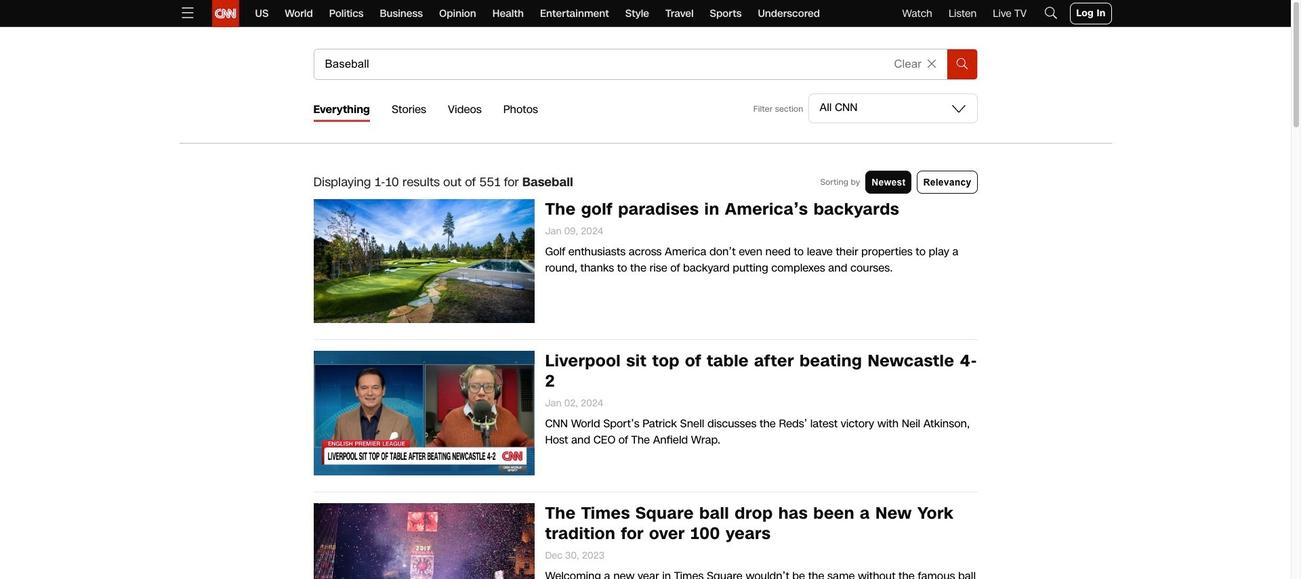Task type: vqa. For each thing, say whether or not it's contained in the screenshot.
Open Menu Icon
yes



Task type: locate. For each thing, give the bounding box(es) containing it.
search icon image
[[1044, 4, 1060, 21]]

None text field
[[314, 49, 882, 79]]

open menu icon image
[[179, 4, 196, 21]]



Task type: describe. For each thing, give the bounding box(es) containing it.
search image
[[954, 53, 971, 71]]

ui add 2 image
[[922, 53, 943, 74]]



